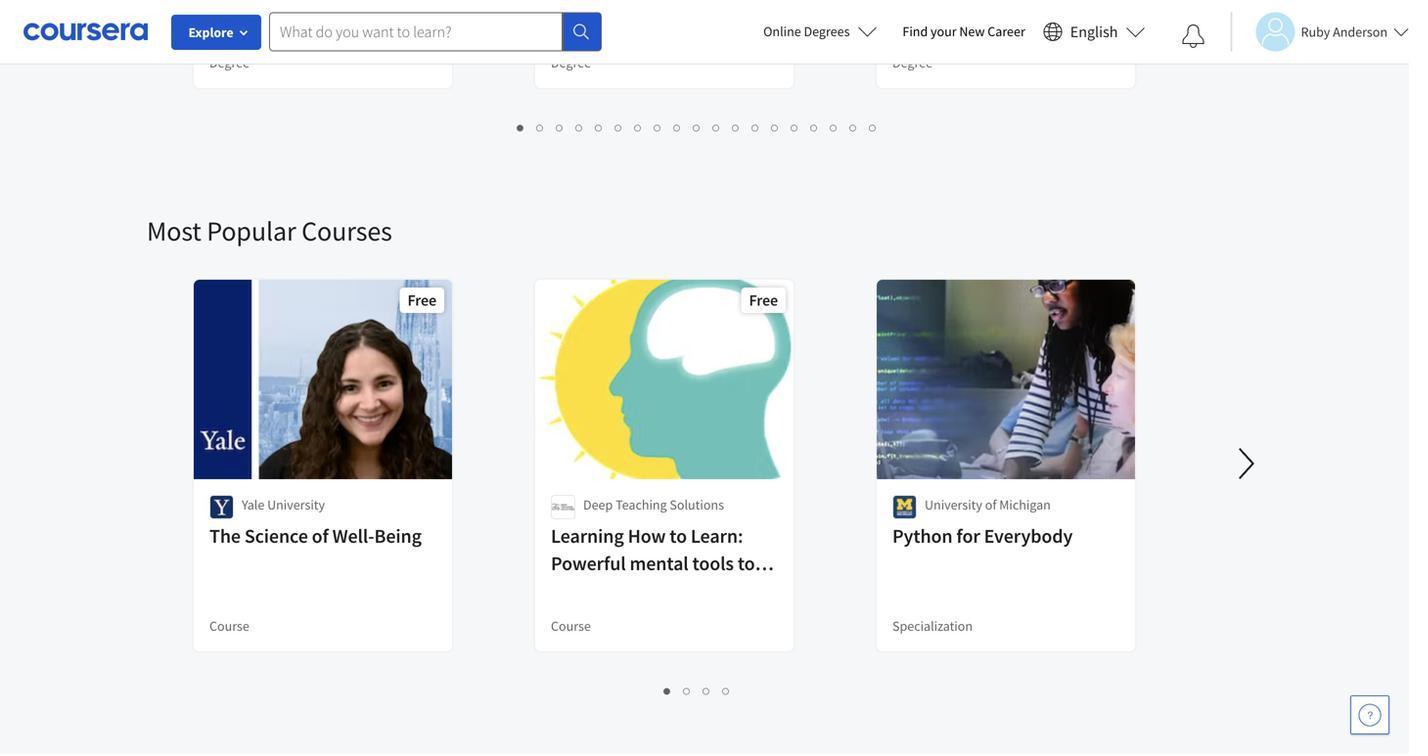Task type: locate. For each thing, give the bounding box(es) containing it.
degree down explore dropdown button
[[210, 54, 250, 71]]

free
[[408, 291, 437, 310], [750, 291, 778, 310]]

2 course from the left
[[551, 618, 591, 635]]

a
[[262, 30, 269, 48], [604, 30, 611, 48], [946, 30, 952, 48]]

3 degree from the left
[[955, 30, 995, 48]]

1 a from the left
[[262, 30, 269, 48]]

1 horizontal spatial 1 button
[[658, 680, 678, 702]]

12 button
[[727, 116, 749, 138]]

university of michigan
[[925, 496, 1051, 514]]

1 horizontal spatial earn
[[575, 30, 601, 48]]

4 inside most popular courses carousel element
[[723, 681, 731, 700]]

2 inside most popular courses carousel element
[[684, 681, 692, 700]]

degree up 5 button at the left
[[551, 54, 591, 71]]

1 horizontal spatial course
[[551, 618, 591, 635]]

0 horizontal spatial a
[[262, 30, 269, 48]]

1 horizontal spatial 2 button
[[678, 680, 698, 702]]

deep
[[584, 496, 613, 514]]

4
[[576, 117, 584, 136], [723, 681, 731, 700]]

0 vertical spatial 3 button
[[551, 116, 570, 138]]

1 vertical spatial 4 button
[[717, 680, 737, 702]]

yale university image
[[210, 495, 234, 520]]

0 vertical spatial 4 button
[[570, 116, 590, 138]]

master
[[627, 579, 685, 604]]

2 horizontal spatial degree
[[955, 30, 995, 48]]

science
[[245, 524, 308, 549]]

a right explore dropdown button
[[262, 30, 269, 48]]

university up for
[[925, 496, 983, 514]]

learning
[[551, 524, 624, 549]]

courses
[[302, 214, 392, 248]]

17
[[831, 117, 846, 136]]

6
[[615, 117, 623, 136]]

2 button inside most popular courses carousel element
[[678, 680, 698, 702]]

teaching
[[616, 496, 667, 514]]

0 vertical spatial 1
[[517, 117, 525, 136]]

1 vertical spatial 1 button
[[658, 680, 678, 702]]

1 horizontal spatial 1
[[664, 681, 672, 700]]

next slide image
[[1224, 441, 1271, 488]]

18
[[850, 117, 866, 136]]

solutions
[[670, 496, 724, 514]]

0 horizontal spatial 4
[[576, 117, 584, 136]]

to right how
[[670, 524, 687, 549]]

3 button for 2nd list from the bottom of the page 4 "button"
[[551, 116, 570, 138]]

powerful
[[551, 552, 626, 576]]

1 vertical spatial 3
[[703, 681, 711, 700]]

specialization
[[893, 618, 973, 635]]

1 earn from the left
[[233, 30, 259, 48]]

4 for 4 "button" within the most popular courses carousel element
[[723, 681, 731, 700]]

1 for 1 button related to 2nd list from the bottom of the page 4 "button"
[[517, 117, 525, 136]]

1 button
[[512, 116, 531, 138], [658, 680, 678, 702]]

1 vertical spatial 2 button
[[678, 680, 698, 702]]

1 list from the top
[[196, 116, 1199, 138]]

yale university
[[242, 496, 325, 514]]

1 horizontal spatial free
[[750, 291, 778, 310]]

1 free from the left
[[408, 291, 437, 310]]

learning how to learn: powerful mental tools to help you master tough subjects
[[551, 524, 755, 631]]

1 horizontal spatial 4 button
[[717, 680, 737, 702]]

the
[[210, 524, 241, 549]]

yale
[[242, 496, 265, 514]]

1 vertical spatial 2
[[684, 681, 692, 700]]

1 horizontal spatial earn a degree
[[575, 30, 653, 48]]

9 button
[[668, 116, 688, 138]]

show notifications image
[[1182, 24, 1206, 48]]

0 horizontal spatial 3
[[557, 117, 564, 136]]

of up python for everybody at the right of page
[[986, 496, 997, 514]]

degree down find
[[893, 54, 933, 71]]

2 for 2 button in the most popular courses carousel element
[[684, 681, 692, 700]]

earn a degree
[[233, 30, 311, 48], [575, 30, 653, 48], [916, 30, 995, 48]]

5
[[596, 117, 604, 136]]

course down the
[[210, 618, 249, 635]]

3
[[557, 117, 564, 136], [703, 681, 711, 700]]

0 horizontal spatial 2 button
[[531, 116, 551, 138]]

3 earn a degree from the left
[[916, 30, 995, 48]]

0 horizontal spatial degree
[[272, 30, 311, 48]]

to
[[670, 524, 687, 549], [738, 552, 755, 576]]

3 for 2nd list from the bottom of the page 4 "button"
[[557, 117, 564, 136]]

course down the help at the bottom
[[551, 618, 591, 635]]

3 button for 4 "button" within the most popular courses carousel element
[[698, 680, 717, 702]]

being
[[375, 524, 422, 549]]

3 a from the left
[[946, 30, 952, 48]]

coursera image
[[23, 16, 148, 47]]

1 course from the left
[[210, 618, 249, 635]]

everybody
[[985, 524, 1073, 549]]

0 horizontal spatial degree
[[210, 54, 250, 71]]

degree
[[210, 54, 250, 71], [551, 54, 591, 71], [893, 54, 933, 71]]

list
[[196, 116, 1199, 138], [196, 680, 1199, 702]]

course for the science of well-being
[[210, 618, 249, 635]]

0 horizontal spatial free
[[408, 291, 437, 310]]

2 horizontal spatial a
[[946, 30, 952, 48]]

What do you want to learn? text field
[[269, 12, 563, 51]]

ruby
[[1302, 23, 1331, 41]]

None search field
[[269, 12, 602, 51]]

of left "well-"
[[312, 524, 329, 549]]

new
[[960, 23, 985, 40]]

2 degree from the left
[[551, 54, 591, 71]]

2 horizontal spatial earn
[[916, 30, 943, 48]]

deep teaching solutions image
[[551, 495, 576, 520]]

8
[[655, 117, 662, 136]]

1 button for 2nd list from the bottom of the page 4 "button"
[[512, 116, 531, 138]]

most popular courses carousel element
[[147, 155, 1410, 719]]

0 horizontal spatial 3 button
[[551, 116, 570, 138]]

0 horizontal spatial course
[[210, 618, 249, 635]]

a up 5 button at the left
[[604, 30, 611, 48]]

2 list from the top
[[196, 680, 1199, 702]]

1 degree from the left
[[272, 30, 311, 48]]

1 horizontal spatial university
[[925, 496, 983, 514]]

15
[[792, 117, 807, 136]]

free for the science of well-being
[[408, 291, 437, 310]]

earn
[[233, 30, 259, 48], [575, 30, 601, 48], [916, 30, 943, 48]]

0 vertical spatial 3
[[557, 117, 564, 136]]

university
[[267, 496, 325, 514], [925, 496, 983, 514]]

0 horizontal spatial earn a degree
[[233, 30, 311, 48]]

1 horizontal spatial 3
[[703, 681, 711, 700]]

15 button
[[786, 116, 807, 138]]

to right tools
[[738, 552, 755, 576]]

1 vertical spatial 1
[[664, 681, 672, 700]]

1 horizontal spatial 2
[[684, 681, 692, 700]]

tough
[[688, 579, 738, 604]]

13
[[752, 117, 768, 136]]

3 degree from the left
[[893, 54, 933, 71]]

of
[[986, 496, 997, 514], [312, 524, 329, 549]]

0 horizontal spatial of
[[312, 524, 329, 549]]

1
[[517, 117, 525, 136], [664, 681, 672, 700]]

1 horizontal spatial 4
[[723, 681, 731, 700]]

1 vertical spatial 3 button
[[698, 680, 717, 702]]

7 button
[[629, 116, 649, 138]]

1 horizontal spatial degree
[[551, 54, 591, 71]]

1 vertical spatial to
[[738, 552, 755, 576]]

2
[[537, 117, 545, 136], [684, 681, 692, 700]]

14 button
[[766, 116, 788, 138]]

0 vertical spatial to
[[670, 524, 687, 549]]

4 button inside most popular courses carousel element
[[717, 680, 737, 702]]

2 horizontal spatial earn a degree
[[916, 30, 995, 48]]

17 button
[[825, 116, 846, 138]]

0 vertical spatial 2 button
[[531, 116, 551, 138]]

find your new career link
[[893, 20, 1036, 44]]

online degrees
[[764, 23, 850, 40]]

most
[[147, 214, 201, 248]]

0 vertical spatial 4
[[576, 117, 584, 136]]

ruby anderson
[[1302, 23, 1388, 41]]

10 button
[[688, 116, 709, 138]]

1 inside most popular courses carousel element
[[664, 681, 672, 700]]

0 horizontal spatial earn
[[233, 30, 259, 48]]

english
[[1071, 22, 1119, 42]]

find your new career
[[903, 23, 1026, 40]]

university up the science of well-being at the bottom of page
[[267, 496, 325, 514]]

1 vertical spatial 4
[[723, 681, 731, 700]]

3 button
[[551, 116, 570, 138], [698, 680, 717, 702]]

a left new
[[946, 30, 952, 48]]

the science of well-being
[[210, 524, 422, 549]]

3 inside most popular courses carousel element
[[703, 681, 711, 700]]

2 horizontal spatial degree
[[893, 54, 933, 71]]

0 horizontal spatial 1 button
[[512, 116, 531, 138]]

0 vertical spatial list
[[196, 116, 1199, 138]]

your
[[931, 23, 957, 40]]

0 vertical spatial 1 button
[[512, 116, 531, 138]]

4 button
[[570, 116, 590, 138], [717, 680, 737, 702]]

0 horizontal spatial 4 button
[[570, 116, 590, 138]]

0 horizontal spatial to
[[670, 524, 687, 549]]

0 horizontal spatial university
[[267, 496, 325, 514]]

2 button
[[531, 116, 551, 138], [678, 680, 698, 702]]

course
[[210, 618, 249, 635], [551, 618, 591, 635]]

1 horizontal spatial 3 button
[[698, 680, 717, 702]]

1 horizontal spatial degree
[[614, 30, 653, 48]]

2 free from the left
[[750, 291, 778, 310]]

1 vertical spatial of
[[312, 524, 329, 549]]

0 horizontal spatial 1
[[517, 117, 525, 136]]

1 vertical spatial list
[[196, 680, 1199, 702]]

0 vertical spatial of
[[986, 496, 997, 514]]

0 horizontal spatial 2
[[537, 117, 545, 136]]

0 vertical spatial 2
[[537, 117, 545, 136]]

1 horizontal spatial a
[[604, 30, 611, 48]]

degrees
[[804, 23, 850, 40]]

michigan
[[1000, 496, 1051, 514]]

degree
[[272, 30, 311, 48], [614, 30, 653, 48], [955, 30, 995, 48]]

10
[[694, 117, 709, 136]]



Task type: vqa. For each thing, say whether or not it's contained in the screenshot.
the leftmost Contact
no



Task type: describe. For each thing, give the bounding box(es) containing it.
12
[[733, 117, 749, 136]]

explore
[[188, 23, 234, 41]]

1 degree from the left
[[210, 54, 250, 71]]

well-
[[332, 524, 375, 549]]

career
[[988, 23, 1026, 40]]

2 university from the left
[[925, 496, 983, 514]]

13 button
[[747, 116, 768, 138]]

course for learning how to learn: powerful mental tools to help you master tough subjects
[[551, 618, 591, 635]]

2 earn a degree from the left
[[575, 30, 653, 48]]

1 horizontal spatial to
[[738, 552, 755, 576]]

mental
[[630, 552, 689, 576]]

anderson
[[1334, 23, 1388, 41]]

4 button for list within the most popular courses carousel element
[[717, 680, 737, 702]]

2 a from the left
[[604, 30, 611, 48]]

4 button for 2nd list from the bottom of the page
[[570, 116, 590, 138]]

2 for 1 button related to 2nd list from the bottom of the page 4 "button"'s 2 button
[[537, 117, 545, 136]]

how
[[628, 524, 666, 549]]

most popular courses
[[147, 214, 392, 248]]

you
[[592, 579, 623, 604]]

tools
[[693, 552, 734, 576]]

free for learning how to learn: powerful mental tools to help you master tough subjects
[[750, 291, 778, 310]]

ruby anderson button
[[1231, 12, 1410, 51]]

2 earn from the left
[[575, 30, 601, 48]]

deep teaching solutions
[[584, 496, 724, 514]]

for
[[957, 524, 981, 549]]

5 button
[[590, 116, 609, 138]]

english button
[[1036, 0, 1154, 64]]

online degrees button
[[748, 10, 893, 53]]

explore button
[[171, 15, 261, 50]]

online
[[764, 23, 802, 40]]

6 button
[[609, 116, 629, 138]]

4 for 2nd list from the bottom of the page 4 "button"
[[576, 117, 584, 136]]

7
[[635, 117, 643, 136]]

16
[[811, 117, 827, 136]]

2 button for 1 button associated with 4 "button" within the most popular courses carousel element
[[678, 680, 698, 702]]

11 button
[[707, 116, 729, 138]]

10 11 12 13 14 15 16 17 18 19
[[694, 117, 886, 136]]

14
[[772, 117, 788, 136]]

python for everybody
[[893, 524, 1073, 549]]

1 for 1 button associated with 4 "button" within the most popular courses carousel element
[[664, 681, 672, 700]]

1 university from the left
[[267, 496, 325, 514]]

python
[[893, 524, 953, 549]]

16 button
[[805, 116, 827, 138]]

1 horizontal spatial of
[[986, 496, 997, 514]]

8 button
[[649, 116, 668, 138]]

list inside most popular courses carousel element
[[196, 680, 1199, 702]]

2 degree from the left
[[614, 30, 653, 48]]

1 earn a degree from the left
[[233, 30, 311, 48]]

18 button
[[844, 116, 866, 138]]

11
[[713, 117, 729, 136]]

learn:
[[691, 524, 744, 549]]

subjects
[[551, 607, 620, 631]]

19 button
[[864, 116, 886, 138]]

1 button for 4 "button" within the most popular courses carousel element
[[658, 680, 678, 702]]

find
[[903, 23, 928, 40]]

19
[[870, 117, 886, 136]]

help center image
[[1359, 704, 1383, 727]]

9
[[674, 117, 682, 136]]

popular
[[207, 214, 296, 248]]

3 earn from the left
[[916, 30, 943, 48]]

help
[[551, 579, 588, 604]]

3 for 4 "button" within the most popular courses carousel element
[[703, 681, 711, 700]]

2 button for 1 button related to 2nd list from the bottom of the page 4 "button"
[[531, 116, 551, 138]]

university of michigan image
[[893, 495, 917, 520]]



